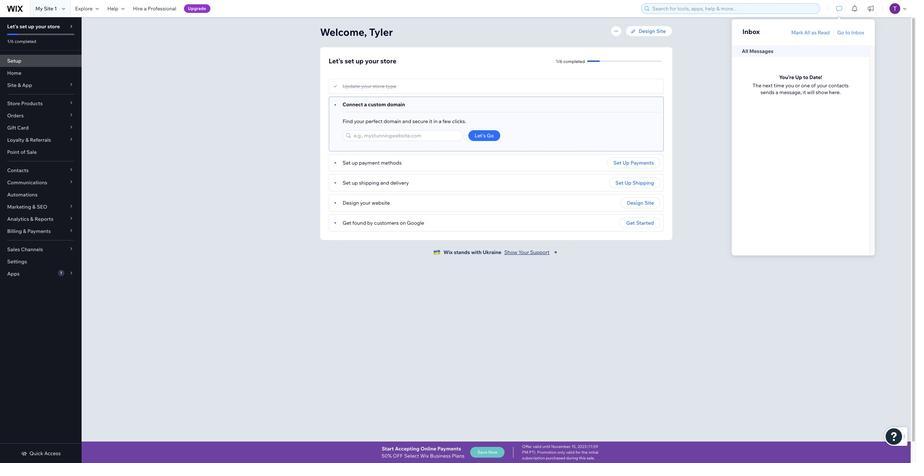 Task type: vqa. For each thing, say whether or not it's contained in the screenshot.
Import associated with Import Contacts
no



Task type: locate. For each thing, give the bounding box(es) containing it.
design
[[639, 28, 656, 34], [343, 200, 359, 206], [627, 200, 644, 206]]

0 horizontal spatial payments
[[27, 228, 51, 235]]

1 horizontal spatial and
[[403, 118, 412, 125]]

upgrade
[[188, 6, 206, 11]]

1/6 inside sidebar element
[[7, 39, 14, 44]]

1 vertical spatial and
[[381, 180, 389, 186]]

sales channels button
[[0, 244, 82, 256]]

site & app button
[[0, 79, 82, 91]]

set up update
[[345, 57, 354, 65]]

it
[[803, 89, 807, 96], [429, 118, 433, 125]]

apps
[[7, 271, 20, 277]]

up up or
[[796, 74, 803, 81]]

1 vertical spatial it
[[429, 118, 433, 125]]

store up type
[[381, 57, 397, 65]]

of inside "link"
[[21, 149, 25, 155]]

1 horizontal spatial let's set up your store
[[329, 57, 397, 65]]

1 vertical spatial all
[[742, 48, 749, 54]]

0 vertical spatial and
[[403, 118, 412, 125]]

1 horizontal spatial all
[[805, 29, 811, 36]]

1 vertical spatial store
[[381, 57, 397, 65]]

gift
[[7, 125, 16, 131]]

get
[[343, 220, 352, 226], [627, 220, 635, 226]]

your right update
[[361, 83, 372, 90]]

save
[[478, 450, 488, 455]]

1 vertical spatial valid
[[566, 450, 575, 455]]

1 horizontal spatial payments
[[438, 446, 461, 452]]

set up shipping button
[[609, 178, 661, 188]]

payments up business
[[438, 446, 461, 452]]

quick access
[[29, 451, 61, 457]]

2 vertical spatial up
[[625, 180, 632, 186]]

date!
[[810, 74, 823, 81]]

inbox right read
[[852, 29, 865, 36]]

a left custom
[[364, 101, 367, 108]]

card
[[17, 125, 29, 131]]

marketing & seo
[[7, 204, 47, 210]]

1 horizontal spatial go
[[838, 29, 845, 36]]

0 vertical spatial to
[[846, 29, 851, 36]]

of left sale
[[21, 149, 25, 155]]

payments up shipping
[[631, 160, 654, 166]]

1 horizontal spatial set
[[345, 57, 354, 65]]

1 right my
[[54, 5, 57, 12]]

0 vertical spatial completed
[[15, 39, 36, 44]]

a right hire
[[144, 5, 147, 12]]

payments inside button
[[631, 160, 654, 166]]

& for marketing
[[32, 204, 36, 210]]

billing
[[7, 228, 22, 235]]

& right billing in the left of the page
[[23, 228, 26, 235]]

marketing
[[7, 204, 31, 210]]

0 horizontal spatial wix
[[421, 453, 429, 459]]

0 horizontal spatial get
[[343, 220, 352, 226]]

0 vertical spatial 1/6 completed
[[7, 39, 36, 44]]

let's inside sidebar element
[[7, 23, 18, 30]]

2 horizontal spatial let's
[[475, 133, 486, 139]]

pm
[[523, 450, 529, 455]]

of up the will
[[812, 82, 816, 89]]

site inside site & app "popup button"
[[7, 82, 17, 88]]

(11:59
[[588, 444, 599, 449]]

site
[[44, 5, 53, 12], [657, 28, 666, 34], [7, 82, 17, 88], [645, 200, 654, 206]]

0 horizontal spatial 1/6
[[7, 39, 14, 44]]

inbox
[[743, 28, 760, 36], [852, 29, 865, 36]]

1 horizontal spatial get
[[627, 220, 635, 226]]

get inside button
[[627, 220, 635, 226]]

go inside let's go button
[[487, 133, 494, 139]]

1 vertical spatial 1/6 completed
[[556, 59, 585, 64]]

1 vertical spatial completed
[[564, 59, 585, 64]]

domain right perfect
[[384, 118, 402, 125]]

google
[[407, 220, 425, 226]]

to up one
[[804, 74, 809, 81]]

set up shipping
[[616, 180, 654, 186]]

0 horizontal spatial of
[[21, 149, 25, 155]]

offer
[[523, 444, 532, 449]]

1 get from the left
[[343, 220, 352, 226]]

it left the will
[[803, 89, 807, 96]]

0 vertical spatial set
[[20, 23, 27, 30]]

2 horizontal spatial payments
[[631, 160, 654, 166]]

sidebar element
[[0, 17, 82, 463]]

offer valid until november 15, 2023 (11:59 pm pt). promotion only valid for the initial subscription purchased during this sale.
[[523, 444, 599, 461]]

1 horizontal spatial let's
[[329, 57, 343, 65]]

store inside sidebar element
[[47, 23, 60, 30]]

1 horizontal spatial completed
[[564, 59, 585, 64]]

1 horizontal spatial wix
[[444, 249, 453, 256]]

your
[[519, 249, 529, 256]]

payments for set up payments
[[631, 160, 654, 166]]

your up update your store type
[[365, 57, 379, 65]]

0 horizontal spatial to
[[804, 74, 809, 81]]

1 vertical spatial domain
[[384, 118, 402, 125]]

0 vertical spatial payments
[[631, 160, 654, 166]]

0 horizontal spatial it
[[429, 118, 433, 125]]

payments
[[631, 160, 654, 166], [27, 228, 51, 235], [438, 446, 461, 452]]

mark
[[792, 29, 804, 36]]

it left in
[[429, 118, 433, 125]]

communications button
[[0, 177, 82, 189]]

sales
[[7, 246, 20, 253]]

2 vertical spatial payments
[[438, 446, 461, 452]]

0 horizontal spatial all
[[742, 48, 749, 54]]

your down my
[[35, 23, 46, 30]]

here.
[[830, 89, 841, 96]]

all
[[805, 29, 811, 36], [742, 48, 749, 54]]

1 horizontal spatial inbox
[[852, 29, 865, 36]]

up inside you're up to date! the next time you or one of your contacts sends a message, it will show here.
[[796, 74, 803, 81]]

e.g., mystunningwebsite.com field
[[352, 131, 460, 141]]

wix
[[444, 249, 453, 256], [421, 453, 429, 459]]

get left 'found'
[[343, 220, 352, 226]]

store down the my site 1
[[47, 23, 60, 30]]

customers
[[374, 220, 399, 226]]

wix left stands
[[444, 249, 453, 256]]

inbox up all messages
[[743, 28, 760, 36]]

found
[[353, 220, 366, 226]]

your
[[35, 23, 46, 30], [365, 57, 379, 65], [818, 82, 828, 89], [361, 83, 372, 90], [354, 118, 365, 125], [360, 200, 371, 206]]

1 horizontal spatial valid
[[566, 450, 575, 455]]

0 horizontal spatial 1
[[54, 5, 57, 12]]

help button
[[103, 0, 129, 17]]

&
[[18, 82, 21, 88], [25, 137, 29, 143], [32, 204, 36, 210], [30, 216, 33, 222], [23, 228, 26, 235]]

show
[[505, 249, 518, 256]]

and left delivery
[[381, 180, 389, 186]]

gift card
[[7, 125, 29, 131]]

to right read
[[846, 29, 851, 36]]

1 vertical spatial go
[[487, 133, 494, 139]]

1 vertical spatial up
[[623, 160, 630, 166]]

1
[[54, 5, 57, 12], [60, 271, 62, 275]]

domain for custom
[[387, 101, 405, 108]]

domain up find your perfect domain and secure it in a few clicks.
[[387, 101, 405, 108]]

ukraine
[[483, 249, 502, 256]]

pt).
[[530, 450, 537, 455]]

upgrade button
[[184, 4, 210, 13]]

0 horizontal spatial set
[[20, 23, 27, 30]]

set inside sidebar element
[[20, 23, 27, 30]]

1 down settings link in the bottom of the page
[[60, 271, 62, 275]]

up for shipping
[[625, 180, 632, 186]]

point of sale
[[7, 149, 37, 155]]

0 horizontal spatial let's
[[7, 23, 18, 30]]

get for get found by customers on google
[[343, 220, 352, 226]]

domain for perfect
[[384, 118, 402, 125]]

started
[[637, 220, 654, 226]]

sale
[[27, 149, 37, 155]]

site inside design site button
[[645, 200, 654, 206]]

1 vertical spatial wix
[[421, 453, 429, 459]]

1 vertical spatial to
[[804, 74, 809, 81]]

off
[[393, 453, 403, 459]]

& inside "popup button"
[[18, 82, 21, 88]]

up left 'payment'
[[352, 160, 358, 166]]

domain
[[387, 101, 405, 108], [384, 118, 402, 125]]

0 vertical spatial domain
[[387, 101, 405, 108]]

up left shipping
[[625, 180, 632, 186]]

for
[[576, 450, 581, 455]]

up up setup link at the left
[[28, 23, 34, 30]]

up up update
[[356, 57, 364, 65]]

1 vertical spatial 1/6
[[556, 59, 563, 64]]

0 horizontal spatial and
[[381, 180, 389, 186]]

0 vertical spatial store
[[47, 23, 60, 30]]

1 vertical spatial payments
[[27, 228, 51, 235]]

& for analytics
[[30, 216, 33, 222]]

design site inside design site link
[[639, 28, 666, 34]]

hire a professional link
[[129, 0, 181, 17]]

accepting
[[395, 446, 420, 452]]

1 horizontal spatial 1
[[60, 271, 62, 275]]

one
[[802, 82, 811, 89]]

set for set up shipping
[[616, 180, 624, 186]]

set inside set up payments button
[[614, 160, 622, 166]]

show
[[816, 89, 829, 96]]

november
[[552, 444, 571, 449]]

& left the reports in the left top of the page
[[30, 216, 33, 222]]

up
[[28, 23, 34, 30], [356, 57, 364, 65], [352, 160, 358, 166], [352, 180, 358, 186]]

up inside set up shipping button
[[625, 180, 632, 186]]

and
[[403, 118, 412, 125], [381, 180, 389, 186]]

payments for billing & payments
[[27, 228, 51, 235]]

0 horizontal spatial valid
[[533, 444, 542, 449]]

completed inside sidebar element
[[15, 39, 36, 44]]

up inside set up payments button
[[623, 160, 630, 166]]

get left started
[[627, 220, 635, 226]]

hire
[[133, 5, 143, 12]]

0 vertical spatial let's set up your store
[[7, 23, 60, 30]]

to inside you're up to date! the next time you or one of your contacts sends a message, it will show here.
[[804, 74, 809, 81]]

0 horizontal spatial let's set up your store
[[7, 23, 60, 30]]

1 vertical spatial design site
[[627, 200, 654, 206]]

start
[[382, 446, 394, 452]]

only
[[558, 450, 566, 455]]

0 vertical spatial of
[[812, 82, 816, 89]]

1 horizontal spatial to
[[846, 29, 851, 36]]

0 vertical spatial 1/6
[[7, 39, 14, 44]]

2 get from the left
[[627, 220, 635, 226]]

let's set up your store up update your store type
[[329, 57, 397, 65]]

1 horizontal spatial of
[[812, 82, 816, 89]]

1 vertical spatial 1
[[60, 271, 62, 275]]

0 horizontal spatial 1/6 completed
[[7, 39, 36, 44]]

& right loyalty
[[25, 137, 29, 143]]

0 horizontal spatial completed
[[15, 39, 36, 44]]

& left seo at the top left
[[32, 204, 36, 210]]

find your perfect domain and secure it in a few clicks.
[[343, 118, 467, 125]]

valid up the during
[[566, 450, 575, 455]]

store products
[[7, 100, 43, 107]]

and left secure
[[403, 118, 412, 125]]

payments down analytics & reports dropdown button
[[27, 228, 51, 235]]

0 horizontal spatial go
[[487, 133, 494, 139]]

wix down online
[[421, 453, 429, 459]]

1 horizontal spatial 1/6
[[556, 59, 563, 64]]

loyalty
[[7, 137, 24, 143]]

subscription
[[523, 456, 545, 461]]

& left app
[[18, 82, 21, 88]]

store left type
[[373, 83, 385, 90]]

valid
[[533, 444, 542, 449], [566, 450, 575, 455]]

valid up pt).
[[533, 444, 542, 449]]

set up 'setup'
[[20, 23, 27, 30]]

0 vertical spatial design site
[[639, 28, 666, 34]]

0 vertical spatial let's
[[7, 23, 18, 30]]

0 vertical spatial it
[[803, 89, 807, 96]]

gift card button
[[0, 122, 82, 134]]

let's go
[[475, 133, 494, 139]]

0 vertical spatial go
[[838, 29, 845, 36]]

methods
[[381, 160, 402, 166]]

0 vertical spatial up
[[796, 74, 803, 81]]

until
[[543, 444, 551, 449]]

stands
[[454, 249, 470, 256]]

let's
[[7, 23, 18, 30], [329, 57, 343, 65], [475, 133, 486, 139]]

hire a professional
[[133, 5, 176, 12]]

let's set up your store
[[7, 23, 60, 30], [329, 57, 397, 65]]

0 vertical spatial wix
[[444, 249, 453, 256]]

will
[[808, 89, 815, 96]]

set up payment methods
[[343, 160, 402, 166]]

this
[[580, 456, 586, 461]]

your up the "show"
[[818, 82, 828, 89]]

all left 'as'
[[805, 29, 811, 36]]

let's set up your store down my
[[7, 23, 60, 30]]

1 horizontal spatial it
[[803, 89, 807, 96]]

& for billing
[[23, 228, 26, 235]]

design inside button
[[627, 200, 644, 206]]

payments inside popup button
[[27, 228, 51, 235]]

of inside you're up to date! the next time you or one of your contacts sends a message, it will show here.
[[812, 82, 816, 89]]

1 vertical spatial of
[[21, 149, 25, 155]]

type
[[386, 83, 397, 90]]

1 vertical spatial set
[[345, 57, 354, 65]]

2 vertical spatial let's
[[475, 133, 486, 139]]

support
[[531, 249, 550, 256]]

all left messages
[[742, 48, 749, 54]]

a down time
[[776, 89, 779, 96]]

set inside set up shipping button
[[616, 180, 624, 186]]

Search for tools, apps, help & more... field
[[651, 4, 818, 14]]

up up set up shipping
[[623, 160, 630, 166]]

shipping
[[633, 180, 654, 186]]



Task type: describe. For each thing, give the bounding box(es) containing it.
your inside you're up to date! the next time you or one of your contacts sends a message, it will show here.
[[818, 82, 828, 89]]

the
[[582, 450, 588, 455]]

1/6 completed inside sidebar element
[[7, 39, 36, 44]]

1 inside sidebar element
[[60, 271, 62, 275]]

connect
[[343, 101, 363, 108]]

a inside you're up to date! the next time you or one of your contacts sends a message, it will show here.
[[776, 89, 779, 96]]

read
[[818, 29, 830, 36]]

setup link
[[0, 55, 82, 67]]

reports
[[35, 216, 53, 222]]

your inside sidebar element
[[35, 23, 46, 30]]

your right find
[[354, 118, 365, 125]]

seo
[[37, 204, 47, 210]]

0 vertical spatial all
[[805, 29, 811, 36]]

quick
[[29, 451, 43, 457]]

1 horizontal spatial 1/6 completed
[[556, 59, 585, 64]]

site & app
[[7, 82, 32, 88]]

get for get started
[[627, 220, 635, 226]]

& for loyalty
[[25, 137, 29, 143]]

loyalty & referrals button
[[0, 134, 82, 146]]

help
[[107, 5, 118, 12]]

orders button
[[0, 110, 82, 122]]

website
[[372, 200, 390, 206]]

settings
[[7, 259, 27, 265]]

promotion
[[538, 450, 557, 455]]

messages
[[750, 48, 774, 54]]

wix stands with ukraine show your support
[[444, 249, 550, 256]]

during
[[567, 456, 579, 461]]

plans
[[452, 453, 465, 459]]

up left shipping
[[352, 180, 358, 186]]

few
[[443, 118, 451, 125]]

update your store type
[[343, 83, 397, 90]]

welcome, tyler
[[320, 26, 393, 38]]

analytics & reports button
[[0, 213, 82, 225]]

initial
[[589, 450, 599, 455]]

0 horizontal spatial inbox
[[743, 28, 760, 36]]

home link
[[0, 67, 82, 79]]

channels
[[21, 246, 43, 253]]

wix inside start accepting online payments 50% off select wix business plans
[[421, 453, 429, 459]]

explore
[[75, 5, 93, 12]]

my site 1
[[35, 5, 57, 12]]

set up payments
[[614, 160, 654, 166]]

design your website
[[343, 200, 390, 206]]

you
[[786, 82, 795, 89]]

by
[[367, 220, 373, 226]]

mark all as read button
[[792, 29, 830, 36]]

let's inside let's go button
[[475, 133, 486, 139]]

next
[[763, 82, 773, 89]]

contacts
[[829, 82, 849, 89]]

settings link
[[0, 256, 82, 268]]

purchased
[[546, 456, 566, 461]]

business
[[430, 453, 451, 459]]

contacts button
[[0, 164, 82, 177]]

point of sale link
[[0, 146, 82, 158]]

up for to
[[796, 74, 803, 81]]

set for set up shipping and delivery
[[343, 180, 351, 186]]

design site link
[[626, 26, 673, 37]]

1 vertical spatial let's set up your store
[[329, 57, 397, 65]]

orders
[[7, 112, 24, 119]]

design site button
[[621, 198, 661, 208]]

tyler
[[369, 26, 393, 38]]

go to inbox button
[[838, 29, 865, 36]]

all messages
[[742, 48, 774, 54]]

welcome,
[[320, 26, 367, 38]]

clicks.
[[452, 118, 467, 125]]

show your support button
[[505, 249, 550, 256]]

perfect
[[366, 118, 383, 125]]

your left website
[[360, 200, 371, 206]]

point
[[7, 149, 19, 155]]

communications
[[7, 179, 47, 186]]

2 vertical spatial store
[[373, 83, 385, 90]]

sale.
[[587, 456, 595, 461]]

& for site
[[18, 82, 21, 88]]

access
[[44, 451, 61, 457]]

up for payments
[[623, 160, 630, 166]]

on
[[400, 220, 406, 226]]

site inside design site link
[[657, 28, 666, 34]]

marketing & seo button
[[0, 201, 82, 213]]

payments inside start accepting online payments 50% off select wix business plans
[[438, 446, 461, 452]]

set for set up payments
[[614, 160, 622, 166]]

you're up to date! the next time you or one of your contacts sends a message, it will show here.
[[753, 74, 849, 96]]

save now button
[[471, 447, 505, 458]]

online
[[421, 446, 437, 452]]

mark all as read
[[792, 29, 830, 36]]

get started button
[[620, 218, 661, 228]]

it inside you're up to date! the next time you or one of your contacts sends a message, it will show here.
[[803, 89, 807, 96]]

app
[[22, 82, 32, 88]]

0 vertical spatial valid
[[533, 444, 542, 449]]

products
[[21, 100, 43, 107]]

design site inside design site button
[[627, 200, 654, 206]]

delivery
[[391, 180, 409, 186]]

a right in
[[439, 118, 442, 125]]

billing & payments
[[7, 228, 51, 235]]

in
[[434, 118, 438, 125]]

message,
[[780, 89, 802, 96]]

now
[[489, 450, 498, 455]]

professional
[[148, 5, 176, 12]]

set up shipping and delivery
[[343, 180, 409, 186]]

set for set up payment methods
[[343, 160, 351, 166]]

let's set up your store inside sidebar element
[[7, 23, 60, 30]]

save now
[[478, 450, 498, 455]]

up inside sidebar element
[[28, 23, 34, 30]]

shipping
[[359, 180, 380, 186]]

1 vertical spatial let's
[[329, 57, 343, 65]]

analytics & reports
[[7, 216, 53, 222]]

payment
[[359, 160, 380, 166]]

get started
[[627, 220, 654, 226]]

automations link
[[0, 189, 82, 201]]

50%
[[382, 453, 392, 459]]

0 vertical spatial 1
[[54, 5, 57, 12]]



